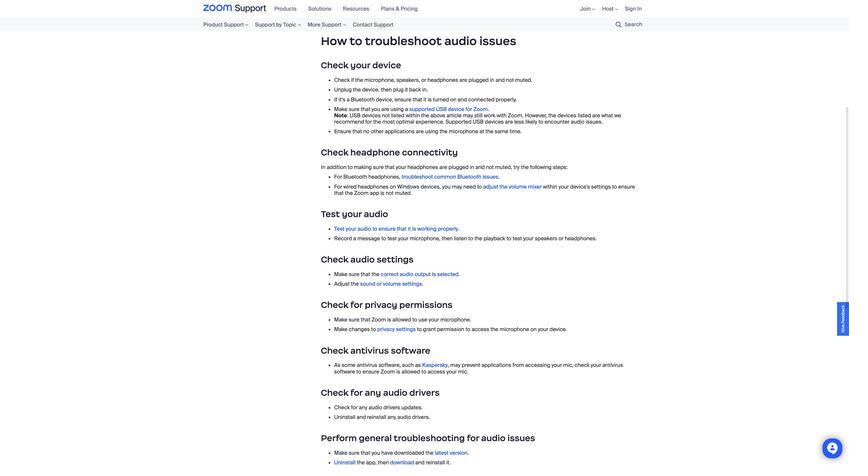 Task type: vqa. For each thing, say whether or not it's contained in the screenshot.
main content
no



Task type: describe. For each thing, give the bounding box(es) containing it.
for inside make sure that you are using a supported usb device for zoom . note
[[466, 106, 473, 113]]

that up headphones,
[[385, 164, 395, 171]]

applications inside , may prevent applications from accessing your mic, check your antivirus software to ensure zoom is allowed to access your mic.
[[482, 362, 512, 369]]

settings inside make sure that zoom is allowed to use your microphone. make changes to privacy settings to grant permission to access the microphone on your device.
[[396, 326, 416, 333]]

encounter
[[545, 119, 570, 125]]

is inside make sure that the correct audio output is selected . adjust the sound or volume settings .
[[432, 271, 436, 278]]

or inside test your audio to ensure that it is working properly . record a message to test your microphone, then listen to the playback to test your speakers or headphones.
[[559, 235, 564, 242]]

same
[[495, 128, 509, 135]]

kaspersky
[[422, 362, 448, 369]]

bluetooth up wired
[[344, 174, 367, 181]]

microphone, inside test your audio to ensure that it is working properly . record a message to test your microphone, then listen to the playback to test your speakers or headphones.
[[410, 235, 441, 242]]

prevent
[[462, 362, 481, 369]]

the inside within your device's settings to ensure that the zoom app is not muted.
[[345, 190, 353, 197]]

and up properly.
[[496, 77, 505, 84]]

for wired headphones on windows devices, you may need to adjust the volume mixer
[[334, 183, 542, 190]]

message
[[358, 235, 380, 242]]

make sure that you are using a supported usb device for zoom . note
[[334, 106, 489, 119]]

host
[[602, 5, 614, 12]]

perform
[[321, 433, 357, 444]]

a inside check if the microphone, speakers, or headphones are plugged in and not muted. unplug the device, then plug it back in. if it's a bluetooth device, ensure that it is turned on and connected properly.
[[347, 96, 350, 103]]

ensure inside test your audio to ensure that it is working properly . record a message to test your microphone, then listen to the playback to test your speakers or headphones.
[[379, 226, 396, 233]]

topic
[[283, 21, 297, 28]]

unplug
[[334, 86, 352, 93]]

zoom inside , may prevent applications from accessing your mic, check your antivirus software to ensure zoom is allowed to access your mic.
[[381, 369, 395, 376]]

audio inside : usb devices not listed within the above article may still work with zoom. however, the devices listed are what we recommend for the most optimal experience. supported usb devices are less likely to encounter audio issues.
[[571, 119, 585, 125]]

app inside zoom desktop client zoom mobile app
[[368, 15, 377, 22]]

article
[[447, 112, 462, 119]]

if
[[351, 77, 354, 84]]

on inside check if the microphone, speakers, or headphones are plugged in and not muted. unplug the device, then plug it back in. if it's a bluetooth device, ensure that it is turned on and connected properly.
[[451, 96, 457, 103]]

1 vertical spatial troubleshoot
[[402, 174, 433, 181]]

are left what
[[593, 112, 601, 119]]

0 vertical spatial software
[[391, 346, 431, 356]]

sure down perform on the bottom
[[349, 450, 360, 457]]

desktop
[[350, 5, 370, 12]]

zoom left mobile
[[334, 15, 349, 22]]

test your audio
[[321, 209, 388, 220]]

antivirus inside , may prevent applications from accessing your mic, check your antivirus software to ensure zoom is allowed to access your mic.
[[603, 362, 623, 369]]

5 make from the top
[[334, 450, 348, 457]]

is inside within your device's settings to ensure that the zoom app is not muted.
[[381, 190, 385, 197]]

supported
[[446, 119, 472, 125]]

are down experience.
[[416, 128, 424, 135]]

a inside make sure that you are using a supported usb device for zoom . note
[[405, 106, 408, 113]]

windows
[[397, 183, 420, 190]]

are inside check if the microphone, speakers, or headphones are plugged in and not muted. unplug the device, then plug it back in. if it's a bluetooth device, ensure that it is turned on and connected properly.
[[460, 77, 468, 84]]

in.
[[422, 86, 428, 93]]

uninstall
[[334, 414, 356, 421]]

check headphone connectivity
[[321, 148, 458, 158]]

check for any audio drivers
[[321, 388, 440, 398]]

resources
[[343, 5, 370, 12]]

what
[[602, 112, 613, 119]]

permission
[[437, 326, 465, 333]]

4 make from the top
[[334, 326, 348, 333]]

sure for or
[[349, 271, 360, 278]]

are left less
[[505, 119, 513, 125]]

downloaded
[[394, 450, 425, 457]]

contact
[[353, 21, 373, 28]]

changes
[[349, 326, 370, 333]]

menu bar containing join
[[571, 0, 646, 18]]

check antivirus software
[[321, 346, 433, 356]]

no
[[363, 128, 370, 135]]

check
[[575, 362, 590, 369]]

0 horizontal spatial devices
[[362, 112, 381, 119]]

0 horizontal spatial device
[[373, 60, 401, 71]]

and inside check for any audio drivers updates. uninstall and reinstall any audio drivers.
[[357, 414, 366, 421]]

zoom support image
[[203, 5, 266, 13]]

. inside test your audio to ensure that it is working properly . record a message to test your microphone, then listen to the playback to test your speakers or headphones.
[[458, 226, 460, 233]]

addition
[[327, 164, 347, 171]]

bluetooth up need
[[458, 174, 482, 181]]

reinstall
[[367, 414, 387, 421]]

check for any audio drivers updates. uninstall and reinstall any audio drivers.
[[334, 404, 430, 421]]

device inside make sure that you are using a supported usb device for zoom . note
[[448, 106, 465, 113]]

that left 'no'
[[353, 128, 362, 135]]

the inside make sure that zoom is allowed to use your microphone. make changes to privacy settings to grant permission to access the microphone on your device.
[[491, 326, 499, 333]]

menu bar containing product support
[[203, 18, 417, 31]]

the inside test your audio to ensure that it is working properly . record a message to test your microphone, then listen to the playback to test your speakers or headphones.
[[475, 235, 483, 242]]

check audio settings
[[321, 255, 414, 265]]

you for downloaded
[[372, 450, 380, 457]]

supported
[[409, 106, 435, 113]]

2 horizontal spatial in
[[638, 5, 642, 12]]

that inside test your audio to ensure that it is working properly . record a message to test your microphone, then listen to the playback to test your speakers or headphones.
[[397, 226, 407, 233]]

audio inside test your audio to ensure that it is working properly . record a message to test your microphone, then listen to the playback to test your speakers or headphones.
[[358, 226, 371, 233]]

from
[[513, 362, 524, 369]]

on inside make sure that zoom is allowed to use your microphone. make changes to privacy settings to grant permission to access the microphone on your device.
[[531, 326, 537, 333]]

it's
[[339, 96, 346, 103]]

sound
[[360, 281, 376, 288]]

settings up correct
[[377, 255, 414, 265]]

device.
[[550, 326, 567, 333]]

sign
[[625, 5, 636, 12]]

grant
[[423, 326, 436, 333]]

to inside : usb devices not listed within the above article may still work with zoom. however, the devices listed are what we recommend for the most optimal experience. supported usb devices are less likely to encounter audio issues.
[[539, 119, 544, 125]]

solutions link
[[308, 5, 337, 12]]

1 vertical spatial headphones
[[408, 164, 438, 171]]

general
[[359, 433, 392, 444]]

in addition to making sure that your headphones are plugged in and not muted, try the following steps:
[[321, 164, 568, 171]]

or inside make sure that the correct audio output is selected . adjust the sound or volume settings .
[[377, 281, 382, 288]]

mic,
[[564, 362, 574, 369]]

1 vertical spatial device,
[[376, 96, 394, 103]]

2 vertical spatial any
[[388, 414, 396, 421]]

zoom desktop client zoom mobile app
[[334, 5, 384, 22]]

are up common
[[440, 164, 448, 171]]

your inside within your device's settings to ensure that the zoom app is not muted.
[[559, 183, 569, 190]]

then inside check if the microphone, speakers, or headphones are plugged in and not muted. unplug the device, then plug it back in. if it's a bluetooth device, ensure that it is turned on and connected properly.
[[381, 86, 392, 93]]

pricing
[[401, 5, 418, 12]]

products link
[[275, 5, 302, 12]]

software,
[[379, 362, 401, 369]]

test your audio to ensure that it is working properly link
[[334, 226, 458, 233]]

1 vertical spatial may
[[452, 183, 462, 190]]

headphones.
[[565, 235, 597, 242]]

make for note
[[334, 106, 348, 113]]

make for or
[[334, 271, 348, 278]]

connectivity
[[402, 148, 458, 158]]

kaspersky link
[[422, 362, 448, 369]]

microphone inside make sure that zoom is allowed to use your microphone. make changes to privacy settings to grant permission to access the microphone on your device.
[[500, 326, 529, 333]]

that inside make sure that zoom is allowed to use your microphone. make changes to privacy settings to grant permission to access the microphone on your device.
[[361, 317, 370, 324]]

less
[[515, 119, 524, 125]]

contact support link
[[350, 20, 397, 29]]

likely
[[526, 119, 538, 125]]

search image
[[616, 22, 622, 28]]

0 vertical spatial issues
[[480, 34, 517, 48]]

host link
[[602, 5, 619, 12]]

app inside within your device's settings to ensure that the zoom app is not muted.
[[370, 190, 379, 197]]

1 listed from the left
[[391, 112, 405, 119]]

join link
[[581, 5, 596, 12]]

product support
[[203, 21, 244, 28]]

ensure inside check if the microphone, speakers, or headphones are plugged in and not muted. unplug the device, then plug it back in. if it's a bluetooth device, ensure that it is turned on and connected properly.
[[395, 96, 412, 103]]

0 horizontal spatial in
[[470, 164, 475, 171]]

with
[[497, 112, 507, 119]]

ensure inside , may prevent applications from accessing your mic, check your antivirus software to ensure zoom is allowed to access your mic.
[[363, 369, 380, 376]]

you for using
[[372, 106, 380, 113]]

record
[[334, 235, 352, 242]]

drivers.
[[412, 414, 430, 421]]

1 vertical spatial plugged
[[449, 164, 469, 171]]

adjust
[[483, 183, 499, 190]]

: usb devices not listed within the above article may still work with zoom. however, the devices listed are what we recommend for the most optimal experience. supported usb devices are less likely to encounter audio issues.
[[334, 112, 622, 125]]

then inside test your audio to ensure that it is working properly . record a message to test your microphone, then listen to the playback to test your speakers or headphones.
[[442, 235, 453, 242]]

output
[[415, 271, 431, 278]]

zoom inside within your device's settings to ensure that the zoom app is not muted.
[[354, 190, 369, 197]]

0 horizontal spatial applications
[[385, 128, 415, 135]]

any for check for any audio drivers
[[365, 388, 381, 398]]

try
[[514, 164, 520, 171]]

and up need
[[476, 164, 485, 171]]

have
[[382, 450, 393, 457]]

turned
[[433, 96, 449, 103]]

0 vertical spatial device,
[[362, 86, 380, 93]]

that down general
[[361, 450, 370, 457]]

1 test from the left
[[388, 235, 397, 242]]

client
[[371, 5, 384, 12]]

drivers for check for any audio drivers
[[410, 388, 440, 398]]

. inside make sure that you are using a supported usb device for zoom . note
[[488, 106, 489, 113]]

0 vertical spatial troubleshoot
[[365, 34, 442, 48]]

headphones,
[[369, 174, 401, 181]]

1 horizontal spatial devices
[[485, 119, 504, 125]]

contact support
[[353, 21, 394, 28]]

within inside within your device's settings to ensure that the zoom app is not muted.
[[543, 183, 558, 190]]

join
[[581, 5, 591, 12]]

access inside make sure that zoom is allowed to use your microphone. make changes to privacy settings to grant permission to access the microphone on your device.
[[472, 326, 490, 333]]

privacy inside make sure that zoom is allowed to use your microphone. make changes to privacy settings to grant permission to access the microphone on your device.
[[377, 326, 395, 333]]

sign in link
[[625, 5, 642, 12]]

allowed inside , may prevent applications from accessing your mic, check your antivirus software to ensure zoom is allowed to access your mic.
[[402, 369, 420, 376]]

however,
[[525, 112, 547, 119]]

or inside check if the microphone, speakers, or headphones are plugged in and not muted. unplug the device, then plug it back in. if it's a bluetooth device, ensure that it is turned on and connected properly.
[[422, 77, 427, 84]]



Task type: locate. For each thing, give the bounding box(es) containing it.
as
[[415, 362, 421, 369]]

2 vertical spatial headphones
[[358, 183, 389, 190]]

any right reinstall
[[388, 414, 396, 421]]

within inside : usb devices not listed within the above article may still work with zoom. however, the devices listed are what we recommend for the most optimal experience. supported usb devices are less likely to encounter audio issues.
[[406, 112, 420, 119]]

allowed up privacy settings link
[[393, 317, 411, 324]]

as some antivirus software, such as kaspersky
[[334, 362, 448, 369]]

ensure
[[395, 96, 412, 103], [619, 183, 635, 190], [379, 226, 396, 233], [363, 369, 380, 376]]

sure inside make sure that zoom is allowed to use your microphone. make changes to privacy settings to grant permission to access the microphone on your device.
[[349, 317, 360, 324]]

a right "it's"
[[347, 96, 350, 103]]

not up properly.
[[506, 77, 514, 84]]

0 vertical spatial within
[[406, 112, 420, 119]]

1 vertical spatial app
[[370, 190, 379, 197]]

accessing
[[526, 362, 551, 369]]

that down back
[[413, 96, 422, 103]]

1 horizontal spatial then
[[442, 235, 453, 242]]

2 support from the left
[[255, 21, 275, 28]]

troubleshoot
[[365, 34, 442, 48], [402, 174, 433, 181]]

settings inside within your device's settings to ensure that the zoom app is not muted.
[[592, 183, 611, 190]]

0 horizontal spatial software
[[334, 369, 355, 376]]

adjust the volume mixer link
[[483, 183, 542, 190]]

sign in
[[625, 5, 642, 12]]

experience.
[[416, 119, 445, 125]]

settings right the 'device's' at the top right of the page
[[592, 183, 611, 190]]

.
[[488, 106, 489, 113], [499, 174, 500, 181], [458, 226, 460, 233], [459, 271, 460, 278], [422, 281, 423, 288], [468, 450, 469, 457]]

1 horizontal spatial usb
[[436, 106, 447, 113]]

check for check for any audio drivers updates. uninstall and reinstall any audio drivers.
[[334, 404, 350, 411]]

4 support from the left
[[374, 21, 394, 28]]

1 vertical spatial issues
[[483, 174, 499, 181]]

support inside the "more support" "link"
[[322, 21, 342, 28]]

microphone, down working
[[410, 235, 441, 242]]

app
[[368, 15, 377, 22], [370, 190, 379, 197]]

zoom down connected
[[474, 106, 488, 113]]

working
[[418, 226, 437, 233]]

product support link
[[203, 20, 252, 29]]

bluetooth inside check if the microphone, speakers, or headphones are plugged in and not muted. unplug the device, then plug it back in. if it's a bluetooth device, ensure that it is turned on and connected properly.
[[351, 96, 375, 103]]

that up changes
[[361, 317, 370, 324]]

1 support from the left
[[224, 21, 244, 28]]

1 for from the top
[[334, 174, 342, 181]]

on up supported usb device for zoom link
[[451, 96, 457, 103]]

1 vertical spatial you
[[442, 183, 451, 190]]

0 vertical spatial drivers
[[410, 388, 440, 398]]

listed left what
[[578, 112, 591, 119]]

check if the microphone, speakers, or headphones are plugged in and not muted. unplug the device, then plug it back in. if it's a bluetooth device, ensure that it is turned on and connected properly.
[[334, 77, 533, 103]]

antivirus down the check antivirus software
[[357, 362, 378, 369]]

using down experience.
[[425, 128, 439, 135]]

settings inside make sure that the correct audio output is selected . adjust the sound or volume settings .
[[402, 281, 422, 288]]

not inside check if the microphone, speakers, or headphones are plugged in and not muted. unplug the device, then plug it back in. if it's a bluetooth device, ensure that it is turned on and connected properly.
[[506, 77, 514, 84]]

1 horizontal spatial using
[[425, 128, 439, 135]]

sure inside make sure that the correct audio output is selected . adjust the sound or volume settings .
[[349, 271, 360, 278]]

2 horizontal spatial or
[[559, 235, 564, 242]]

0 horizontal spatial or
[[377, 281, 382, 288]]

1 vertical spatial any
[[359, 404, 368, 411]]

zoom inside make sure that you are using a supported usb device for zoom . note
[[474, 106, 488, 113]]

above
[[431, 112, 445, 119]]

plugged inside check if the microphone, speakers, or headphones are plugged in and not muted. unplug the device, then plug it back in. if it's a bluetooth device, ensure that it is turned on and connected properly.
[[469, 77, 489, 84]]

most
[[383, 119, 395, 125]]

device's
[[571, 183, 590, 190]]

check for check for any audio drivers
[[321, 388, 349, 398]]

muted. inside check if the microphone, speakers, or headphones are plugged in and not muted. unplug the device, then plug it back in. if it's a bluetooth device, ensure that it is turned on and connected properly.
[[516, 77, 533, 84]]

settings down correct audio output is selected link
[[402, 281, 422, 288]]

muted. for and
[[516, 77, 533, 84]]

zoom inside make sure that zoom is allowed to use your microphone. make changes to privacy settings to grant permission to access the microphone on your device.
[[372, 317, 386, 324]]

that inside check if the microphone, speakers, or headphones are plugged in and not muted. unplug the device, then plug it back in. if it's a bluetooth device, ensure that it is turned on and connected properly.
[[413, 96, 422, 103]]

1 vertical spatial microphone
[[500, 326, 529, 333]]

1 vertical spatial allowed
[[402, 369, 420, 376]]

&
[[396, 5, 400, 12]]

0 vertical spatial you
[[372, 106, 380, 113]]

2 test from the left
[[513, 235, 522, 242]]

usb right :
[[350, 112, 361, 119]]

drivers up "updates."
[[410, 388, 440, 398]]

menu bar
[[271, 0, 426, 18], [571, 0, 646, 18], [203, 18, 417, 31]]

drivers inside check for any audio drivers updates. uninstall and reinstall any audio drivers.
[[384, 404, 400, 411]]

support inside support by topic link
[[255, 21, 275, 28]]

make inside make sure that the correct audio output is selected . adjust the sound or volume settings .
[[334, 271, 348, 278]]

zoom left desktop
[[334, 5, 349, 12]]

that inside make sure that you are using a supported usb device for zoom . note
[[361, 106, 370, 113]]

microphone, up "plug"
[[365, 77, 395, 84]]

0 vertical spatial microphone
[[449, 128, 479, 135]]

for inside check for any audio drivers updates. uninstall and reinstall any audio drivers.
[[351, 404, 358, 411]]

in inside check if the microphone, speakers, or headphones are plugged in and not muted. unplug the device, then plug it back in. if it's a bluetooth device, ensure that it is turned on and connected properly.
[[490, 77, 495, 84]]

at
[[480, 128, 485, 135]]

any up reinstall
[[359, 404, 368, 411]]

or right speakers
[[559, 235, 564, 242]]

more
[[308, 21, 321, 28]]

that left working
[[397, 226, 407, 233]]

and left reinstall
[[357, 414, 366, 421]]

,
[[448, 362, 449, 369]]

any up check for any audio drivers updates. uninstall and reinstall any audio drivers. at bottom
[[365, 388, 381, 398]]

it left working
[[408, 226, 411, 233]]

usb up the at
[[473, 119, 484, 125]]

in right sign
[[638, 5, 642, 12]]

check for check antivirus software
[[321, 346, 349, 356]]

device, down check your device
[[362, 86, 380, 93]]

1 vertical spatial or
[[559, 235, 564, 242]]

app down client
[[368, 15, 377, 22]]

test right playback
[[513, 235, 522, 242]]

that up sound
[[361, 271, 370, 278]]

0 vertical spatial for
[[334, 174, 342, 181]]

sound or volume settings link
[[360, 281, 422, 288]]

not inside : usb devices not listed within the above article may still work with zoom. however, the devices listed are what we recommend for the most optimal experience. supported usb devices are less likely to encounter audio issues.
[[382, 112, 390, 119]]

1 vertical spatial on
[[390, 183, 396, 190]]

antivirus right check
[[603, 362, 623, 369]]

plugged up connected
[[469, 77, 489, 84]]

that down addition
[[334, 190, 344, 197]]

3 support from the left
[[322, 21, 342, 28]]

sure up changes
[[349, 317, 360, 324]]

privacy down sound or volume settings link
[[365, 300, 398, 311]]

2 make from the top
[[334, 271, 348, 278]]

1 vertical spatial in
[[490, 77, 495, 84]]

ensure
[[334, 128, 351, 135]]

devices left issues.
[[558, 112, 577, 119]]

recommend
[[334, 119, 364, 125]]

1 horizontal spatial test
[[513, 235, 522, 242]]

1 horizontal spatial volume
[[509, 183, 527, 190]]

1 vertical spatial access
[[428, 369, 445, 376]]

muted. up properly.
[[516, 77, 533, 84]]

0 horizontal spatial then
[[381, 86, 392, 93]]

make sure that the correct audio output is selected . adjust the sound or volume settings .
[[334, 271, 460, 288]]

optimal
[[396, 119, 415, 125]]

sure for privacy
[[349, 317, 360, 324]]

support left by
[[255, 21, 275, 28]]

0 vertical spatial volume
[[509, 183, 527, 190]]

it inside test your audio to ensure that it is working properly . record a message to test your microphone, then listen to the playback to test your speakers or headphones.
[[408, 226, 411, 233]]

0 vertical spatial test
[[321, 209, 340, 220]]

0 vertical spatial microphone,
[[365, 77, 395, 84]]

1 vertical spatial it
[[424, 96, 427, 103]]

are inside make sure that you are using a supported usb device for zoom . note
[[382, 106, 389, 113]]

on left device.
[[531, 326, 537, 333]]

audio inside make sure that the correct audio output is selected . adjust the sound or volume settings .
[[400, 271, 414, 278]]

sure up headphones,
[[373, 164, 384, 171]]

you up other
[[372, 106, 380, 113]]

that inside within your device's settings to ensure that the zoom app is not muted.
[[334, 190, 344, 197]]

zoom down check for privacy permissions
[[372, 317, 386, 324]]

1 horizontal spatial microphone
[[500, 326, 529, 333]]

common
[[434, 174, 456, 181]]

0 vertical spatial it
[[405, 86, 408, 93]]

ensure inside within your device's settings to ensure that the zoom app is not muted.
[[619, 183, 635, 190]]

2 horizontal spatial devices
[[558, 112, 577, 119]]

on down headphones,
[[390, 183, 396, 190]]

1 vertical spatial privacy
[[377, 326, 395, 333]]

in
[[321, 164, 326, 171]]

muted,
[[495, 164, 513, 171]]

0 vertical spatial any
[[365, 388, 381, 398]]

are up most
[[382, 106, 389, 113]]

plans & pricing link
[[381, 5, 423, 12]]

2 vertical spatial on
[[531, 326, 537, 333]]

for for for bluetooth headphones,
[[334, 174, 342, 181]]

making
[[354, 164, 372, 171]]

check for check if the microphone, speakers, or headphones are plugged in and not muted. unplug the device, then plug it back in. if it's a bluetooth device, ensure that it is turned on and connected properly.
[[334, 77, 350, 84]]

you down common
[[442, 183, 451, 190]]

support up how
[[322, 21, 342, 28]]

0 horizontal spatial on
[[390, 183, 396, 190]]

search button
[[606, 18, 646, 31]]

support for more support
[[322, 21, 342, 28]]

still
[[475, 112, 483, 119]]

zoom left such at the bottom left of page
[[381, 369, 395, 376]]

headphones down headphones,
[[358, 183, 389, 190]]

not down headphones,
[[386, 190, 394, 197]]

0 vertical spatial using
[[391, 106, 404, 113]]

muted.
[[516, 77, 533, 84], [395, 190, 412, 197]]

1 horizontal spatial or
[[422, 77, 427, 84]]

that inside make sure that the correct audio output is selected . adjust the sound or volume settings .
[[361, 271, 370, 278]]

check your device
[[321, 60, 401, 71]]

plugged up troubleshoot common bluetooth issues "link"
[[449, 164, 469, 171]]

listed left supported
[[391, 112, 405, 119]]

ensure that no other applications are using the microphone at the same time.
[[334, 128, 522, 135]]

resources link
[[343, 5, 375, 12]]

0 vertical spatial app
[[368, 15, 377, 22]]

may down troubleshoot common bluetooth issues "link"
[[452, 183, 462, 190]]

support inside product support link
[[224, 21, 244, 28]]

support inside contact support link
[[374, 21, 394, 28]]

using
[[391, 106, 404, 113], [425, 128, 439, 135]]

other
[[371, 128, 384, 135]]

0 horizontal spatial drivers
[[384, 404, 400, 411]]

0 vertical spatial headphones
[[428, 77, 458, 84]]

for bluetooth headphones, troubleshoot common bluetooth issues .
[[334, 174, 500, 181]]

or
[[422, 77, 427, 84], [559, 235, 564, 242], [377, 281, 382, 288]]

latest
[[435, 450, 449, 457]]

may inside : usb devices not listed within the above article may still work with zoom. however, the devices listed are what we recommend for the most optimal experience. supported usb devices are less likely to encounter audio issues.
[[463, 112, 473, 119]]

support for contact support
[[374, 21, 394, 28]]

antivirus
[[351, 346, 389, 356], [357, 362, 378, 369], [603, 362, 623, 369]]

2 vertical spatial in
[[470, 164, 475, 171]]

check inside check if the microphone, speakers, or headphones are plugged in and not muted. unplug the device, then plug it back in. if it's a bluetooth device, ensure that it is turned on and connected properly.
[[334, 77, 350, 84]]

allowed
[[393, 317, 411, 324], [402, 369, 420, 376]]

for for for wired headphones on windows devices, you may need to
[[334, 183, 342, 190]]

perform general troubleshooting for audio issues
[[321, 433, 536, 444]]

1 vertical spatial applications
[[482, 362, 512, 369]]

check for check headphone connectivity
[[321, 148, 349, 158]]

0 horizontal spatial listed
[[391, 112, 405, 119]]

software inside , may prevent applications from accessing your mic, check your antivirus software to ensure zoom is allowed to access your mic.
[[334, 369, 355, 376]]

more support link
[[304, 20, 350, 29]]

headphones inside check if the microphone, speakers, or headphones are plugged in and not muted. unplug the device, then plug it back in. if it's a bluetooth device, ensure that it is turned on and connected properly.
[[428, 77, 458, 84]]

test for test your audio
[[321, 209, 340, 220]]

within your device's settings to ensure that the zoom app is not muted.
[[334, 183, 635, 197]]

make for privacy
[[334, 317, 348, 324]]

check for check for privacy permissions
[[321, 300, 349, 311]]

drivers for check for any audio drivers updates. uninstall and reinstall any audio drivers.
[[384, 404, 400, 411]]

2 horizontal spatial a
[[405, 106, 408, 113]]

0 horizontal spatial usb
[[350, 112, 361, 119]]

supported usb device for zoom link
[[409, 106, 488, 113]]

2 horizontal spatial usb
[[473, 119, 484, 125]]

may right ,
[[451, 362, 461, 369]]

2 vertical spatial or
[[377, 281, 382, 288]]

how to troubleshoot audio issues
[[321, 34, 517, 48]]

1 horizontal spatial in
[[490, 77, 495, 84]]

1 make from the top
[[334, 106, 348, 113]]

settings left grant
[[396, 326, 416, 333]]

0 horizontal spatial using
[[391, 106, 404, 113]]

1 vertical spatial within
[[543, 183, 558, 190]]

for down addition
[[334, 174, 342, 181]]

troubleshoot common bluetooth issues link
[[402, 174, 499, 181]]

if
[[334, 96, 337, 103]]

volume down correct
[[383, 281, 401, 288]]

test inside test your audio to ensure that it is working properly . record a message to test your microphone, then listen to the playback to test your speakers or headphones.
[[334, 226, 345, 233]]

1 vertical spatial a
[[405, 106, 408, 113]]

support for product support
[[224, 21, 244, 28]]

microphone,
[[365, 77, 395, 84], [410, 235, 441, 242]]

3 make from the top
[[334, 317, 348, 324]]

you inside make sure that you are using a supported usb device for zoom . note
[[372, 106, 380, 113]]

your
[[351, 60, 371, 71], [396, 164, 406, 171], [559, 183, 569, 190], [342, 209, 362, 220], [346, 226, 357, 233], [398, 235, 409, 242], [523, 235, 534, 242], [429, 317, 439, 324], [538, 326, 549, 333], [552, 362, 562, 369], [591, 362, 602, 369], [447, 369, 457, 376]]

1 vertical spatial software
[[334, 369, 355, 376]]

such
[[402, 362, 414, 369]]

2 listed from the left
[[578, 112, 591, 119]]

troubleshoot up windows
[[402, 174, 433, 181]]

are up supported usb device for zoom link
[[460, 77, 468, 84]]

applications down optimal
[[385, 128, 415, 135]]

0 vertical spatial allowed
[[393, 317, 411, 324]]

following
[[530, 164, 552, 171]]

is inside , may prevent applications from accessing your mic, check your antivirus software to ensure zoom is allowed to access your mic.
[[397, 369, 401, 376]]

menu bar containing products
[[271, 0, 426, 18]]

muted. inside within your device's settings to ensure that the zoom app is not muted.
[[395, 190, 412, 197]]

device, down "plug"
[[376, 96, 394, 103]]

1 vertical spatial then
[[442, 235, 453, 242]]

more support
[[308, 21, 342, 28]]

a
[[347, 96, 350, 103], [405, 106, 408, 113], [353, 235, 356, 242]]

it right "plug"
[[405, 86, 408, 93]]

for inside : usb devices not listed within the above article may still work with zoom. however, the devices listed are what we recommend for the most optimal experience. supported usb devices are less likely to encounter audio issues.
[[366, 119, 372, 125]]

usb down 'turned'
[[436, 106, 447, 113]]

then down properly
[[442, 235, 453, 242]]

bluetooth right "it's"
[[351, 96, 375, 103]]

1 horizontal spatial access
[[472, 326, 490, 333]]

is inside test your audio to ensure that it is working properly . record a message to test your microphone, then listen to the playback to test your speakers or headphones.
[[412, 226, 416, 233]]

some
[[342, 362, 356, 369]]

1 vertical spatial test
[[334, 226, 345, 233]]

privacy
[[365, 300, 398, 311], [377, 326, 395, 333]]

not left muted,
[[486, 164, 494, 171]]

zoom.
[[508, 112, 524, 119]]

access inside , may prevent applications from accessing your mic, check your antivirus software to ensure zoom is allowed to access your mic.
[[428, 369, 445, 376]]

may inside , may prevent applications from accessing your mic, check your antivirus software to ensure zoom is allowed to access your mic.
[[451, 362, 461, 369]]

1 horizontal spatial device
[[448, 106, 465, 113]]

0 horizontal spatial access
[[428, 369, 445, 376]]

settings
[[592, 183, 611, 190], [377, 255, 414, 265], [402, 281, 422, 288], [396, 326, 416, 333]]

0 vertical spatial in
[[638, 5, 642, 12]]

1 vertical spatial volume
[[383, 281, 401, 288]]

support by topic link
[[252, 20, 304, 29]]

how
[[321, 34, 347, 48]]

solutions
[[308, 5, 332, 12]]

0 horizontal spatial microphone
[[449, 128, 479, 135]]

test for test your audio to ensure that it is working properly . record a message to test your microphone, then listen to the playback to test your speakers or headphones.
[[334, 226, 345, 233]]

note
[[334, 112, 347, 119]]

search image
[[616, 22, 622, 28]]

using inside make sure that you are using a supported usb device for zoom . note
[[391, 106, 404, 113]]

troubleshoot down plans & pricing link at the top of the page
[[365, 34, 442, 48]]

speakers
[[535, 235, 558, 242]]

0 vertical spatial plugged
[[469, 77, 489, 84]]

is inside check if the microphone, speakers, or headphones are plugged in and not muted. unplug the device, then plug it back in. if it's a bluetooth device, ensure that it is turned on and connected properly.
[[428, 96, 432, 103]]

products
[[275, 5, 297, 12]]

2 for from the top
[[334, 183, 342, 190]]

1 vertical spatial using
[[425, 128, 439, 135]]

0 horizontal spatial muted.
[[395, 190, 412, 197]]

2 vertical spatial it
[[408, 226, 411, 233]]

1 horizontal spatial muted.
[[516, 77, 533, 84]]

2 vertical spatial a
[[353, 235, 356, 242]]

latest version link
[[435, 450, 468, 457]]

support down plans
[[374, 21, 394, 28]]

a up optimal
[[405, 106, 408, 113]]

not
[[506, 77, 514, 84], [382, 112, 390, 119], [486, 164, 494, 171], [386, 190, 394, 197]]

2 vertical spatial you
[[372, 450, 380, 457]]

device
[[373, 60, 401, 71], [448, 106, 465, 113]]

plug
[[393, 86, 404, 93]]

1 horizontal spatial applications
[[482, 362, 512, 369]]

devices up same
[[485, 119, 504, 125]]

1 vertical spatial muted.
[[395, 190, 412, 197]]

sure for note
[[349, 106, 360, 113]]

issues.
[[586, 119, 603, 125]]

sure right :
[[349, 106, 360, 113]]

within
[[406, 112, 420, 119], [543, 183, 558, 190]]

support down zoom support image
[[224, 21, 244, 28]]

may left still
[[463, 112, 473, 119]]

in up need
[[470, 164, 475, 171]]

plans
[[381, 5, 395, 12]]

not inside within your device's settings to ensure that the zoom app is not muted.
[[386, 190, 394, 197]]

applications left from
[[482, 362, 512, 369]]

is down headphones,
[[381, 190, 385, 197]]

muted. for is
[[395, 190, 412, 197]]

make inside make sure that you are using a supported usb device for zoom . note
[[334, 106, 348, 113]]

for left wired
[[334, 183, 342, 190]]

troubleshooting
[[394, 433, 465, 444]]

is up privacy settings link
[[387, 317, 391, 324]]

to inside within your device's settings to ensure that the zoom app is not muted.
[[613, 183, 617, 190]]

0 vertical spatial on
[[451, 96, 457, 103]]

within right mixer at the top of page
[[543, 183, 558, 190]]

2 vertical spatial may
[[451, 362, 461, 369]]

0 horizontal spatial within
[[406, 112, 420, 119]]

that right :
[[361, 106, 370, 113]]

microphone.
[[441, 317, 471, 324]]

antivirus down changes
[[351, 346, 389, 356]]

is
[[428, 96, 432, 103], [381, 190, 385, 197], [412, 226, 416, 233], [432, 271, 436, 278], [387, 317, 391, 324], [397, 369, 401, 376]]

usb inside make sure that you are using a supported usb device for zoom . note
[[436, 106, 447, 113]]

test down test your audio to ensure that it is working properly link
[[388, 235, 397, 242]]

2 horizontal spatial on
[[531, 326, 537, 333]]

that
[[413, 96, 422, 103], [361, 106, 370, 113], [353, 128, 362, 135], [385, 164, 395, 171], [334, 190, 344, 197], [397, 226, 407, 233], [361, 271, 370, 278], [361, 317, 370, 324], [361, 450, 370, 457]]

is inside make sure that zoom is allowed to use your microphone. make changes to privacy settings to grant permission to access the microphone on your device.
[[387, 317, 391, 324]]

a inside test your audio to ensure that it is working properly . record a message to test your microphone, then listen to the playback to test your speakers or headphones.
[[353, 235, 356, 242]]

sure inside make sure that you are using a supported usb device for zoom . note
[[349, 106, 360, 113]]

volume inside make sure that the correct audio output is selected . adjust the sound or volume settings .
[[383, 281, 401, 288]]

volume left mixer at the top of page
[[509, 183, 527, 190]]

1 vertical spatial for
[[334, 183, 342, 190]]

microphone, inside check if the microphone, speakers, or headphones are plugged in and not muted. unplug the device, then plug it back in. if it's a bluetooth device, ensure that it is turned on and connected properly.
[[365, 77, 395, 84]]

check for check your device
[[321, 60, 349, 71]]

you left have
[[372, 450, 380, 457]]

privacy up the check antivirus software
[[377, 326, 395, 333]]

device up "supported"
[[448, 106, 465, 113]]

0 horizontal spatial a
[[347, 96, 350, 103]]

0 vertical spatial may
[[463, 112, 473, 119]]

1 horizontal spatial microphone,
[[410, 235, 441, 242]]

product
[[203, 21, 223, 28]]

2 vertical spatial issues
[[508, 433, 536, 444]]

for
[[466, 106, 473, 113], [366, 119, 372, 125], [351, 300, 363, 311], [351, 388, 363, 398], [351, 404, 358, 411], [467, 433, 480, 444]]

0 vertical spatial privacy
[[365, 300, 398, 311]]

check inside check for any audio drivers updates. uninstall and reinstall any audio drivers.
[[334, 404, 350, 411]]

in up connected
[[490, 77, 495, 84]]

check for check audio settings
[[321, 255, 349, 265]]

any for check for any audio drivers updates. uninstall and reinstall any audio drivers.
[[359, 404, 368, 411]]

1 vertical spatial microphone,
[[410, 235, 441, 242]]

drivers up reinstall
[[384, 404, 400, 411]]

then left "plug"
[[381, 86, 392, 93]]

0 horizontal spatial volume
[[383, 281, 401, 288]]

1 vertical spatial device
[[448, 106, 465, 113]]

1 horizontal spatial listed
[[578, 112, 591, 119]]

:
[[347, 112, 349, 119]]

1 horizontal spatial within
[[543, 183, 558, 190]]

device up speakers,
[[373, 60, 401, 71]]

0 horizontal spatial test
[[388, 235, 397, 242]]

allowed inside make sure that zoom is allowed to use your microphone. make changes to privacy settings to grant permission to access the microphone on your device.
[[393, 317, 411, 324]]

and up supported usb device for zoom link
[[458, 96, 467, 103]]

is down in.
[[428, 96, 432, 103]]



